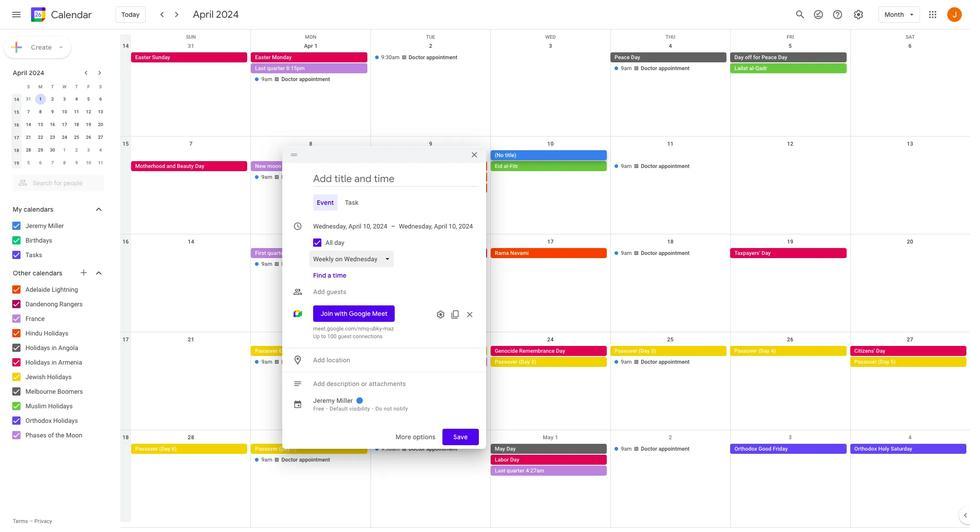 Task type: locate. For each thing, give the bounding box(es) containing it.
armenian
[[375, 250, 399, 256]]

ubky-
[[371, 325, 384, 332]]

lightning
[[52, 286, 78, 293]]

0 vertical spatial in
[[52, 344, 57, 352]]

24 right 23
[[62, 135, 67, 140]]

other calendars list
[[2, 282, 113, 443]]

passover for passover (day 3)
[[615, 348, 637, 354]]

1 horizontal spatial jeremy
[[313, 397, 335, 404]]

0 vertical spatial 20
[[98, 122, 103, 127]]

miller down my calendars dropdown button
[[48, 222, 64, 230]]

None field
[[310, 251, 398, 267]]

quarter down monday
[[267, 65, 285, 71]]

orthodox inside the orthodox good friday 'button'
[[735, 446, 757, 452]]

2 vertical spatial 5
[[27, 160, 30, 165]]

melbourne
[[26, 388, 56, 395]]

0 vertical spatial –
[[391, 222, 395, 230]]

genocide remembrance day button
[[491, 346, 607, 356]]

1 right march 31 element
[[39, 97, 42, 102]]

rangers
[[59, 301, 83, 308]]

event
[[317, 198, 334, 207]]

None search field
[[0, 171, 113, 191]]

orthodox good friday button
[[731, 444, 847, 454]]

qadr
[[756, 65, 767, 71]]

2 vertical spatial add
[[313, 380, 325, 387]]

cell containing chaitra sukhladi
[[371, 150, 491, 205]]

row
[[120, 30, 970, 43], [120, 39, 970, 137], [10, 80, 107, 93], [10, 93, 107, 106], [10, 106, 107, 118], [10, 118, 107, 131], [10, 131, 107, 144], [120, 137, 970, 235], [10, 144, 107, 157], [10, 157, 107, 169], [120, 235, 970, 332], [120, 332, 970, 430], [120, 430, 970, 528]]

22
[[38, 135, 43, 140], [308, 337, 314, 343]]

passover left 7)
[[255, 446, 278, 452]]

2 horizontal spatial 16
[[122, 239, 129, 245]]

create button
[[4, 36, 71, 58]]

(day inside the "genocide remembrance day passover (day 2)"
[[519, 359, 530, 365]]

8 inside grid
[[309, 141, 313, 147]]

9:30am for passover (day 6)
[[381, 446, 400, 452]]

27 up citizens' day button
[[907, 337, 914, 343]]

cell containing new moon 11:21am
[[251, 150, 371, 205]]

1 horizontal spatial 7
[[51, 160, 54, 165]]

24
[[62, 135, 67, 140], [548, 337, 554, 343]]

sukhladi
[[394, 163, 415, 169]]

9 inside may 9 element
[[75, 160, 78, 165]]

(day left 3)
[[639, 348, 650, 354]]

1 horizontal spatial 9
[[75, 160, 78, 165]]

9 left the 10 element
[[51, 109, 54, 114]]

0 horizontal spatial al-
[[504, 163, 510, 169]]

7 right may 6 element
[[51, 160, 54, 165]]

rama navami
[[495, 250, 529, 256]]

passover for passover (day 4)
[[735, 348, 757, 354]]

2 add from the top
[[313, 356, 325, 364]]

fri
[[787, 34, 794, 40]]

1 vertical spatial calendars
[[33, 269, 62, 277]]

may 3 element
[[83, 145, 94, 156]]

0 vertical spatial 6
[[909, 43, 912, 49]]

day off for peace day lailat al-qadr
[[735, 54, 788, 71]]

may 2 element
[[71, 145, 82, 156]]

16 for 31
[[122, 239, 129, 245]]

1 vertical spatial 12
[[787, 141, 794, 147]]

may 6 element
[[35, 158, 46, 168]]

2 peace from the left
[[762, 54, 777, 61]]

month
[[885, 10, 904, 19]]

holidays
[[44, 330, 68, 337], [26, 344, 50, 352], [26, 359, 50, 366], [47, 373, 72, 381], [48, 403, 73, 410], [53, 417, 78, 424]]

1 vertical spatial 6
[[99, 97, 102, 102]]

10 up (no title) "button"
[[548, 141, 554, 147]]

0 horizontal spatial 31
[[26, 97, 31, 102]]

may for may day labor day last quarter 4:27am
[[495, 446, 505, 452]]

1 horizontal spatial s
[[99, 84, 102, 89]]

7 up the motherhood and beauty day button at the left top of the page
[[189, 141, 193, 147]]

orthodox for orthodox holy saturday
[[855, 446, 877, 452]]

row containing s
[[10, 80, 107, 93]]

25 element
[[71, 132, 82, 143]]

jewish holidays
[[26, 373, 72, 381]]

5 down fri
[[789, 43, 792, 49]]

easter inside the easter monday last quarter 8:15pm
[[255, 54, 271, 61]]

2 in from the top
[[52, 359, 57, 366]]

cell
[[251, 52, 371, 85], [491, 52, 611, 85], [611, 52, 731, 85], [731, 52, 851, 85], [851, 52, 970, 85], [251, 150, 371, 205], [371, 150, 491, 205], [491, 150, 611, 205], [731, 150, 851, 205], [851, 150, 970, 205], [131, 248, 251, 270], [251, 248, 371, 270], [371, 248, 491, 270], [851, 248, 970, 270], [131, 346, 251, 379], [251, 346, 371, 379], [371, 346, 491, 379], [491, 346, 611, 379], [611, 346, 731, 379], [850, 346, 970, 379], [251, 444, 371, 477], [491, 444, 611, 477]]

28 up passover (day 6) button
[[188, 434, 194, 441]]

2 vertical spatial 7
[[51, 160, 54, 165]]

0 vertical spatial 13
[[98, 109, 103, 114]]

9 right the may 8 element
[[75, 160, 78, 165]]

19 up the taxpayers' day button
[[787, 239, 794, 245]]

0 vertical spatial 21
[[26, 135, 31, 140]]

26
[[86, 135, 91, 140], [787, 337, 794, 343]]

0 vertical spatial 10
[[62, 109, 67, 114]]

4
[[669, 43, 672, 49], [75, 97, 78, 102], [99, 148, 102, 153], [909, 434, 912, 441]]

cell containing easter monday
[[251, 52, 371, 85]]

calendars inside other calendars dropdown button
[[33, 269, 62, 277]]

1 vertical spatial quarter
[[267, 250, 285, 256]]

passover down genocide
[[495, 359, 518, 365]]

april up march 31 element
[[13, 69, 27, 77]]

may inside may day labor day last quarter 4:27am
[[495, 446, 505, 452]]

tasks
[[26, 251, 42, 259]]

1 vertical spatial –
[[29, 518, 33, 525]]

all
[[326, 239, 333, 246]]

30 inside grid
[[428, 434, 434, 441]]

1 horizontal spatial april
[[193, 8, 214, 21]]

sunday
[[152, 54, 170, 61]]

3 left the may 4 element
[[87, 148, 90, 153]]

and
[[167, 163, 176, 169]]

in down the holidays in angola
[[52, 359, 57, 366]]

passover for passover eve
[[255, 348, 278, 354]]

14 element
[[23, 119, 34, 130]]

3 down wed
[[549, 43, 552, 49]]

27
[[98, 135, 103, 140], [907, 337, 914, 343]]

terms link
[[13, 518, 28, 525]]

0 horizontal spatial 24
[[62, 135, 67, 140]]

day inside citizens' day passover (day 5)
[[877, 348, 886, 354]]

quarter down labor
[[507, 468, 525, 474]]

2 vertical spatial 8
[[63, 160, 66, 165]]

2 vertical spatial 6
[[39, 160, 42, 165]]

al- inside (no title) eid al-fitr
[[504, 163, 510, 169]]

1 vertical spatial last
[[495, 468, 506, 474]]

cell containing first quarter 12:13pm
[[251, 248, 371, 270]]

19 left may 5 element
[[14, 161, 19, 166]]

april up sun
[[193, 8, 214, 21]]

in for armenia
[[52, 359, 57, 366]]

easter monday button
[[251, 52, 367, 62]]

1 right apr
[[315, 43, 318, 49]]

1 horizontal spatial t
[[75, 84, 78, 89]]

(day left 2)
[[519, 359, 530, 365]]

3 up the orthodox good friday 'button'
[[789, 434, 792, 441]]

cell containing peace day
[[611, 52, 731, 85]]

0 horizontal spatial t
[[51, 84, 54, 89]]

jeremy miller up default
[[313, 397, 353, 404]]

task
[[345, 198, 359, 207]]

motherhood
[[135, 163, 165, 169]]

1 vertical spatial 2024
[[29, 69, 44, 77]]

holidays up the
[[53, 417, 78, 424]]

10 inside may 10 "element"
[[86, 160, 91, 165]]

1 horizontal spatial 12
[[787, 141, 794, 147]]

may 5 element
[[23, 158, 34, 168]]

0 horizontal spatial 13
[[98, 109, 103, 114]]

6 down sat
[[909, 43, 912, 49]]

sat
[[906, 34, 915, 40]]

2 vertical spatial 19
[[787, 239, 794, 245]]

to element
[[391, 222, 395, 230]]

calendar element
[[29, 5, 92, 26]]

holidays up the holidays in angola
[[44, 330, 68, 337]]

1 9:30am from the top
[[381, 54, 400, 61]]

4 9:30am from the top
[[381, 446, 400, 452]]

13
[[98, 109, 103, 114], [907, 141, 914, 147]]

8 down 1 'cell'
[[39, 109, 42, 114]]

8 up the new moon 11:21am 'button'
[[309, 141, 313, 147]]

7 down march 31 element
[[27, 109, 30, 114]]

10 left 11 element
[[62, 109, 67, 114]]

31 left 1 'cell'
[[26, 97, 31, 102]]

holidays up melbourne boomers
[[47, 373, 72, 381]]

28
[[26, 148, 31, 153], [188, 434, 194, 441]]

column header inside april 2024 grid
[[10, 80, 22, 93]]

1 horizontal spatial –
[[391, 222, 395, 230]]

passover for passover (day 6)
[[135, 446, 158, 452]]

1 horizontal spatial miller
[[337, 397, 353, 404]]

9am
[[621, 65, 632, 71], [262, 76, 272, 82], [621, 163, 632, 169], [262, 174, 272, 180], [621, 250, 632, 256], [262, 261, 272, 267], [262, 359, 272, 365], [621, 359, 632, 365], [621, 446, 632, 452], [262, 457, 272, 463]]

0 vertical spatial april
[[193, 8, 214, 21]]

may 8 element
[[59, 158, 70, 168]]

1 vertical spatial 20
[[907, 239, 914, 245]]

add for add guests
[[313, 288, 325, 295]]

passover inside 'button'
[[375, 348, 398, 354]]

row group
[[10, 93, 107, 169]]

23 element
[[47, 132, 58, 143]]

3 9:30am from the top
[[381, 370, 400, 376]]

april 2024
[[193, 8, 239, 21], [13, 69, 44, 77]]

0 horizontal spatial 11
[[74, 109, 79, 114]]

add description or attachments
[[313, 380, 406, 387]]

with
[[335, 309, 348, 318]]

taxpayers' day
[[735, 250, 771, 256]]

passover down 'citizens''
[[855, 359, 877, 365]]

Search for people text field
[[18, 175, 98, 191]]

24 up genocide remembrance day button
[[548, 337, 554, 343]]

11
[[74, 109, 79, 114], [667, 141, 674, 147], [98, 160, 103, 165]]

quarter right first
[[267, 250, 285, 256]]

1 vertical spatial 31
[[26, 97, 31, 102]]

default visibility
[[330, 406, 370, 412]]

22 left 23
[[38, 135, 43, 140]]

1 vertical spatial april
[[13, 69, 27, 77]]

20 element
[[95, 119, 106, 130]]

0 vertical spatial quarter
[[267, 65, 285, 71]]

1 horizontal spatial 6
[[99, 97, 102, 102]]

add location button
[[310, 352, 479, 368]]

april 2024 up sun
[[193, 8, 239, 21]]

may up may day button on the bottom right of the page
[[543, 434, 554, 441]]

april 2024 up 'm'
[[13, 69, 44, 77]]

row containing 7
[[10, 106, 107, 118]]

orthodox for orthodox good friday
[[735, 446, 757, 452]]

quarter
[[267, 65, 285, 71], [267, 250, 285, 256], [507, 468, 525, 474]]

28 left 29
[[26, 148, 31, 153]]

guest
[[338, 333, 352, 339]]

26 inside row group
[[86, 135, 91, 140]]

last quarter 8:15pm button
[[251, 63, 367, 73]]

orthodox inside orthodox holy saturday button
[[855, 446, 877, 452]]

31 inside row group
[[26, 97, 31, 102]]

w
[[63, 84, 67, 89]]

maz
[[384, 325, 394, 332]]

17
[[62, 122, 67, 127], [14, 135, 19, 140], [548, 239, 554, 245], [122, 337, 129, 343]]

29 element
[[35, 145, 46, 156]]

s right f
[[99, 84, 102, 89]]

easter left sunday
[[135, 54, 151, 61]]

25 up passover (day 3) button
[[667, 337, 674, 343]]

row containing 16
[[120, 235, 970, 332]]

(day for 3)
[[639, 348, 650, 354]]

6 up 13 element
[[99, 97, 102, 102]]

peace inside day off for peace day lailat al-qadr
[[762, 54, 777, 61]]

2 horizontal spatial 9
[[429, 141, 433, 147]]

0 vertical spatial 28
[[26, 148, 31, 153]]

0 horizontal spatial jeremy miller
[[26, 222, 64, 230]]

al- inside day off for peace day lailat al-qadr
[[750, 65, 756, 71]]

1 vertical spatial in
[[52, 359, 57, 366]]

4 down thu
[[669, 43, 672, 49]]

31 down sun
[[188, 43, 194, 49]]

0 horizontal spatial 16
[[14, 122, 19, 127]]

9 up chaitra sukhladi button
[[429, 141, 433, 147]]

0 horizontal spatial miller
[[48, 222, 64, 230]]

6
[[909, 43, 912, 49], [99, 97, 102, 102], [39, 160, 42, 165]]

passover down maz
[[375, 348, 398, 354]]

2 vertical spatial quarter
[[507, 468, 525, 474]]

holidays for muslim
[[48, 403, 73, 410]]

26 left 27 element
[[86, 135, 91, 140]]

calendar heading
[[49, 8, 92, 21]]

first quarter 12:13pm button
[[251, 248, 367, 258]]

passover left 4)
[[735, 348, 757, 354]]

0 vertical spatial 22
[[38, 135, 43, 140]]

may 11 element
[[95, 158, 106, 168]]

0 horizontal spatial 8
[[39, 109, 42, 114]]

0 horizontal spatial 21
[[26, 135, 31, 140]]

30 inside 30 element
[[50, 148, 55, 153]]

my calendars list
[[2, 219, 113, 262]]

5
[[789, 43, 792, 49], [87, 97, 90, 102], [27, 160, 30, 165]]

1 vertical spatial al-
[[504, 163, 510, 169]]

10 inside grid
[[548, 141, 554, 147]]

1 vertical spatial 21
[[188, 337, 194, 343]]

add other calendars image
[[79, 268, 88, 277]]

settings menu image
[[853, 9, 864, 20]]

main drawer image
[[11, 9, 22, 20]]

orthodox
[[26, 417, 52, 424], [735, 446, 757, 452], [855, 446, 877, 452]]

14
[[122, 43, 129, 49], [14, 97, 19, 102], [26, 122, 31, 127], [188, 239, 194, 245]]

up
[[313, 333, 320, 339]]

orthodox good friday
[[735, 446, 788, 452]]

8 right may 7 element
[[63, 160, 66, 165]]

2 easter from the left
[[255, 54, 271, 61]]

7
[[27, 109, 30, 114], [189, 141, 193, 147], [51, 160, 54, 165]]

2 s from the left
[[99, 84, 102, 89]]

0 vertical spatial 8
[[39, 109, 42, 114]]

1 add from the top
[[313, 288, 325, 295]]

2)
[[531, 359, 536, 365]]

21 inside row group
[[26, 135, 31, 140]]

peace day
[[615, 54, 640, 61]]

jeremy miller up birthdays
[[26, 222, 64, 230]]

6 left may 7 element
[[39, 160, 42, 165]]

1 vertical spatial 9
[[429, 141, 433, 147]]

jeremy up birthdays
[[26, 222, 46, 230]]

11 inside 11 element
[[74, 109, 79, 114]]

passover left eve at the bottom left
[[255, 348, 278, 354]]

1 left 'may 2' element
[[63, 148, 66, 153]]

calendars up the adelaide lightning
[[33, 269, 62, 277]]

calendars for my calendars
[[24, 205, 53, 214]]

15
[[14, 110, 19, 115], [38, 122, 43, 127], [122, 141, 129, 147], [308, 239, 314, 245]]

day inside the "genocide remembrance day passover (day 2)"
[[556, 348, 565, 354]]

last
[[255, 65, 266, 71], [495, 468, 506, 474]]

my calendars
[[13, 205, 53, 214]]

0 vertical spatial 31
[[188, 43, 194, 49]]

calendars right my
[[24, 205, 53, 214]]

(day for 6)
[[159, 446, 170, 452]]

1 horizontal spatial 30
[[428, 434, 434, 441]]

26 up passover (day 4) button
[[787, 337, 794, 343]]

orthodox inside other calendars list
[[26, 417, 52, 424]]

(day left 7)
[[279, 446, 290, 452]]

citizens' day button
[[850, 346, 967, 356]]

cell containing genocide remembrance day
[[491, 346, 611, 379]]

10 left may 11 element
[[86, 160, 91, 165]]

1 easter from the left
[[135, 54, 151, 61]]

0 horizontal spatial 10
[[62, 109, 67, 114]]

appointment
[[426, 54, 457, 61], [659, 65, 690, 71], [299, 76, 330, 82], [659, 163, 690, 169], [299, 174, 330, 180], [659, 250, 690, 256], [299, 261, 330, 267], [299, 359, 330, 365], [659, 359, 690, 365], [426, 370, 457, 376], [426, 446, 457, 452], [659, 446, 690, 452], [299, 457, 330, 463]]

1 horizontal spatial 11
[[98, 160, 103, 165]]

22 inside grid
[[308, 337, 314, 343]]

0 horizontal spatial 12
[[86, 109, 91, 114]]

16 for 1
[[14, 122, 19, 127]]

orthodox left 'holy'
[[855, 446, 877, 452]]

9:30am for easter sunday
[[381, 54, 400, 61]]

holidays down melbourne boomers
[[48, 403, 73, 410]]

– right terms
[[29, 518, 33, 525]]

10 for may 10 "element" on the top left of the page
[[86, 160, 91, 165]]

may for may 1
[[543, 434, 554, 441]]

cell containing passover (day 1)
[[371, 346, 491, 379]]

add left the description
[[313, 380, 325, 387]]

0 vertical spatial last
[[255, 65, 266, 71]]

grid
[[120, 30, 970, 528]]

1 peace from the left
[[615, 54, 630, 61]]

row group containing 31
[[10, 93, 107, 169]]

row containing 31
[[10, 93, 107, 106]]

0 horizontal spatial jeremy
[[26, 222, 46, 230]]

t right 'm'
[[51, 84, 54, 89]]

may 1
[[543, 434, 559, 441]]

grid containing 14
[[120, 30, 970, 528]]

quarter inside button
[[267, 250, 285, 256]]

(day left the 5)
[[879, 359, 890, 365]]

1 vertical spatial 19
[[14, 161, 19, 166]]

(day left 1)
[[399, 348, 410, 354]]

19 right 18 element
[[86, 122, 91, 127]]

dandenong
[[26, 301, 58, 308]]

1 vertical spatial 5
[[87, 97, 90, 102]]

s left 'm'
[[27, 84, 30, 89]]

0 vertical spatial jeremy
[[26, 222, 46, 230]]

may 4 element
[[95, 145, 106, 156]]

in left angola
[[52, 344, 57, 352]]

passover (day 5) button
[[850, 357, 967, 367]]

30 element
[[47, 145, 58, 156]]

1 vertical spatial 28
[[188, 434, 194, 441]]

moon
[[66, 432, 82, 439]]

calendars inside my calendars dropdown button
[[24, 205, 53, 214]]

passover left 3)
[[615, 348, 637, 354]]

cell containing passover (day 3)
[[611, 346, 731, 379]]

cell containing may day
[[491, 444, 611, 477]]

row containing 18
[[120, 430, 970, 528]]

1 horizontal spatial 2024
[[216, 8, 239, 21]]

3
[[549, 43, 552, 49], [63, 97, 66, 102], [87, 148, 90, 153], [789, 434, 792, 441]]

0 horizontal spatial s
[[27, 84, 30, 89]]

jeremy
[[26, 222, 46, 230], [313, 397, 335, 404]]

in
[[52, 344, 57, 352], [52, 359, 57, 366]]

1 horizontal spatial 22
[[308, 337, 314, 343]]

lailat al-qadr button
[[731, 63, 847, 73]]

(day left 4)
[[759, 348, 770, 354]]

27 right 26 element
[[98, 135, 103, 140]]

passover
[[255, 348, 278, 354], [375, 348, 398, 354], [615, 348, 637, 354], [735, 348, 757, 354], [495, 359, 518, 365], [855, 359, 877, 365], [135, 446, 158, 452], [255, 446, 278, 452]]

tab list
[[290, 194, 479, 211]]

may 1 element
[[59, 145, 70, 156]]

1 vertical spatial 7
[[189, 141, 193, 147]]

1 vertical spatial 26
[[787, 337, 794, 343]]

al-
[[750, 65, 756, 71], [504, 163, 510, 169]]

easter inside easter sunday button
[[135, 54, 151, 61]]

7 inside may 7 element
[[51, 160, 54, 165]]

0 vertical spatial 7
[[27, 109, 30, 114]]

0 vertical spatial add
[[313, 288, 325, 295]]

1 horizontal spatial 24
[[548, 337, 554, 343]]

2 horizontal spatial orthodox
[[855, 446, 877, 452]]

orthodox down muslim at left bottom
[[26, 417, 52, 424]]

1 in from the top
[[52, 344, 57, 352]]

visibility
[[349, 406, 370, 412]]

25 left 26 element
[[74, 135, 79, 140]]

2 9:30am from the top
[[381, 261, 400, 267]]

26 element
[[83, 132, 94, 143]]

jeremy up free
[[313, 397, 335, 404]]

miller up default visibility
[[337, 397, 353, 404]]

1 horizontal spatial 8
[[63, 160, 66, 165]]

holidays down hindu
[[26, 344, 50, 352]]

13 element
[[95, 107, 106, 117]]

armenian cinema day
[[375, 250, 429, 256]]

orthodox left good
[[735, 446, 757, 452]]

first
[[255, 250, 266, 256]]

event button
[[313, 194, 338, 211]]

0 horizontal spatial easter
[[135, 54, 151, 61]]

5 left may 6 element
[[27, 160, 30, 165]]

1 horizontal spatial may
[[543, 434, 554, 441]]

(day left 6)
[[159, 446, 170, 452]]

column header
[[10, 80, 22, 93]]

5 down f
[[87, 97, 90, 102]]

12 element
[[83, 107, 94, 117]]

al- right eid
[[504, 163, 510, 169]]

t
[[51, 84, 54, 89], [75, 84, 78, 89]]

8
[[39, 109, 42, 114], [309, 141, 313, 147], [63, 160, 66, 165]]

add down find
[[313, 288, 325, 295]]

5)
[[891, 359, 896, 365]]

(day inside 'button'
[[399, 348, 410, 354]]

12
[[86, 109, 91, 114], [787, 141, 794, 147]]

0 vertical spatial calendars
[[24, 205, 53, 214]]

0 horizontal spatial april 2024
[[13, 69, 44, 77]]

0 horizontal spatial orthodox
[[26, 417, 52, 424]]

last down labor
[[495, 468, 506, 474]]

– up armenian
[[391, 222, 395, 230]]

0 horizontal spatial 6
[[39, 160, 42, 165]]

1 cell
[[34, 93, 47, 106]]

location
[[327, 356, 350, 364]]

may up labor
[[495, 446, 505, 452]]

10 for the 10 element
[[62, 109, 67, 114]]

0 horizontal spatial 25
[[74, 135, 79, 140]]

1 vertical spatial add
[[313, 356, 325, 364]]

0 vertical spatial miller
[[48, 222, 64, 230]]

passover eve
[[255, 348, 288, 354]]

1 vertical spatial 22
[[308, 337, 314, 343]]

passover left 6)
[[135, 446, 158, 452]]

2 horizontal spatial 10
[[548, 141, 554, 147]]

add guests
[[313, 288, 346, 295]]

1 horizontal spatial peace
[[762, 54, 777, 61]]

11 inside may 11 element
[[98, 160, 103, 165]]

doctor appointment
[[409, 54, 457, 61], [641, 65, 690, 71], [281, 76, 330, 82], [641, 163, 690, 169], [281, 174, 330, 180], [641, 250, 690, 256], [281, 261, 330, 267], [281, 359, 330, 365], [641, 359, 690, 365], [409, 370, 457, 376], [409, 446, 457, 452], [641, 446, 690, 452], [281, 457, 330, 463]]

28 inside "element"
[[26, 148, 31, 153]]

al- right lailat
[[750, 65, 756, 71]]

notify
[[394, 406, 408, 412]]

0 horizontal spatial 26
[[86, 135, 91, 140]]



Task type: vqa. For each thing, say whether or not it's contained in the screenshot.
Adelaide Lightning on the bottom
yes



Task type: describe. For each thing, give the bounding box(es) containing it.
1 t from the left
[[51, 84, 54, 89]]

0 horizontal spatial 19
[[14, 161, 19, 166]]

beauty
[[177, 163, 194, 169]]

jeremy miller inside my calendars list
[[26, 222, 64, 230]]

sun
[[186, 34, 196, 40]]

holidays up jewish
[[26, 359, 50, 366]]

6)
[[172, 446, 177, 452]]

cell containing passover eve
[[251, 346, 371, 379]]

row containing 17
[[120, 332, 970, 430]]

3 inside "may 3" element
[[87, 148, 90, 153]]

1)
[[411, 348, 416, 354]]

1 vertical spatial april 2024
[[13, 69, 44, 77]]

12 inside "12" element
[[86, 109, 91, 114]]

1 horizontal spatial jeremy miller
[[313, 397, 353, 404]]

calendars for other calendars
[[33, 269, 62, 277]]

1 horizontal spatial 5
[[87, 97, 90, 102]]

4 right "may 3" element
[[99, 148, 102, 153]]

1 horizontal spatial 28
[[188, 434, 194, 441]]

terms
[[13, 518, 28, 525]]

17 element
[[59, 119, 70, 130]]

18 element
[[71, 119, 82, 130]]

gudi padwa button
[[371, 172, 487, 182]]

0 horizontal spatial –
[[29, 518, 33, 525]]

End date text field
[[399, 221, 473, 232]]

20 inside row group
[[98, 122, 103, 127]]

peace day button
[[611, 52, 727, 62]]

passover inside citizens' day passover (day 5)
[[855, 359, 877, 365]]

f
[[87, 84, 90, 89]]

cell containing armenian cinema day
[[371, 248, 491, 270]]

motherhood and beauty day button
[[131, 161, 247, 171]]

google
[[349, 309, 371, 318]]

monday
[[272, 54, 292, 61]]

add location
[[313, 356, 350, 364]]

the
[[55, 432, 64, 439]]

1 vertical spatial 11
[[667, 141, 674, 147]]

easter sunday button
[[131, 52, 247, 62]]

good
[[759, 446, 772, 452]]

1 vertical spatial miller
[[337, 397, 353, 404]]

100
[[327, 333, 337, 339]]

(day for 1)
[[399, 348, 410, 354]]

9:30am button
[[371, 259, 487, 269]]

a
[[328, 271, 331, 279]]

day off for peace day button
[[731, 52, 847, 62]]

create
[[31, 43, 52, 51]]

description
[[327, 380, 360, 387]]

11:21am
[[283, 163, 304, 169]]

1 vertical spatial 13
[[907, 141, 914, 147]]

0 horizontal spatial april
[[13, 69, 27, 77]]

phases of the moon
[[26, 432, 82, 439]]

new moon 11:21am
[[255, 163, 304, 169]]

apr
[[304, 43, 313, 49]]

chaitra
[[375, 163, 393, 169]]

25 inside row group
[[74, 135, 79, 140]]

month button
[[879, 4, 920, 26]]

miller inside my calendars list
[[48, 222, 64, 230]]

24 inside row group
[[62, 135, 67, 140]]

meet.google.com/nmq-ubky-maz up to 100 guest connections
[[313, 325, 394, 339]]

attachments
[[369, 380, 406, 387]]

meet
[[372, 309, 388, 318]]

Start date text field
[[313, 221, 388, 232]]

passover inside the "genocide remembrance day passover (day 2)"
[[495, 359, 518, 365]]

holidays for jewish
[[47, 373, 72, 381]]

add for add location
[[313, 356, 325, 364]]

1 vertical spatial 27
[[907, 337, 914, 343]]

labor
[[495, 457, 509, 463]]

8:15pm
[[286, 65, 305, 71]]

4 up orthodox holy saturday button
[[909, 434, 912, 441]]

19 element
[[83, 119, 94, 130]]

(day for 4)
[[759, 348, 770, 354]]

0 horizontal spatial 5
[[27, 160, 30, 165]]

easter for easter sunday
[[135, 54, 151, 61]]

passover (day 4)
[[735, 348, 776, 354]]

last inside the easter monday last quarter 8:15pm
[[255, 65, 266, 71]]

27 element
[[95, 132, 106, 143]]

easter for easter monday last quarter 8:15pm
[[255, 54, 271, 61]]

13 inside row group
[[98, 109, 103, 114]]

citizens'
[[855, 348, 875, 354]]

navami
[[510, 250, 529, 256]]

row group inside april 2024 grid
[[10, 93, 107, 169]]

thu
[[666, 34, 676, 40]]

4 up 11 element
[[75, 97, 78, 102]]

do not notify
[[376, 406, 408, 412]]

may 9 element
[[71, 158, 82, 168]]

support image
[[833, 9, 843, 20]]

cell containing (no title)
[[491, 150, 611, 205]]

11 for 11 element
[[74, 109, 79, 114]]

peace inside button
[[615, 54, 630, 61]]

do
[[376, 406, 382, 412]]

may 10 element
[[83, 158, 94, 168]]

taxpayers'
[[735, 250, 761, 256]]

3 down w
[[63, 97, 66, 102]]

default
[[330, 406, 348, 412]]

hindu holidays
[[26, 330, 68, 337]]

rama navami button
[[491, 248, 607, 258]]

privacy
[[34, 518, 52, 525]]

1 vertical spatial 25
[[667, 337, 674, 343]]

1 inside 'cell'
[[39, 97, 42, 102]]

(day for 7)
[[279, 446, 290, 452]]

27 inside row group
[[98, 135, 103, 140]]

eve
[[279, 348, 288, 354]]

passover eve button
[[251, 346, 367, 356]]

2 t from the left
[[75, 84, 78, 89]]

(no title) eid al-fitr
[[495, 152, 518, 169]]

padwa
[[388, 174, 404, 180]]

row containing 21
[[10, 131, 107, 144]]

cell containing citizens' day
[[850, 346, 970, 379]]

ugadi button
[[371, 183, 487, 193]]

other calendars
[[13, 269, 62, 277]]

11 element
[[71, 107, 82, 117]]

genocide
[[495, 348, 518, 354]]

6 inside may 6 element
[[39, 160, 42, 165]]

day
[[334, 239, 344, 246]]

1 horizontal spatial april 2024
[[193, 8, 239, 21]]

(day inside citizens' day passover (day 5)
[[879, 359, 890, 365]]

row containing sun
[[120, 30, 970, 43]]

15 element
[[35, 119, 46, 130]]

7 inside grid
[[189, 141, 193, 147]]

april 2024 grid
[[9, 80, 107, 169]]

passover (day 3)
[[615, 348, 656, 354]]

mon
[[305, 34, 317, 40]]

holidays for orthodox
[[53, 417, 78, 424]]

holidays for hindu
[[44, 330, 68, 337]]

2 inside 'may 2' element
[[75, 148, 78, 153]]

7)
[[292, 446, 297, 452]]

free
[[313, 406, 324, 412]]

adelaide
[[26, 286, 50, 293]]

ugadi
[[375, 185, 389, 191]]

Add title and time text field
[[313, 172, 479, 186]]

add guests button
[[310, 283, 479, 300]]

1 horizontal spatial 16
[[50, 122, 55, 127]]

calendar
[[51, 8, 92, 21]]

eid
[[495, 163, 503, 169]]

friday
[[773, 446, 788, 452]]

passover for passover (day 1)
[[375, 348, 398, 354]]

motherhood and beauty day
[[135, 163, 204, 169]]

1 s from the left
[[27, 84, 30, 89]]

off
[[745, 54, 752, 61]]

0 vertical spatial 5
[[789, 43, 792, 49]]

of
[[48, 432, 54, 439]]

melbourne boomers
[[26, 388, 83, 395]]

1 vertical spatial jeremy
[[313, 397, 335, 404]]

cell containing passover (day 7)
[[251, 444, 371, 477]]

11 for may 11 element
[[98, 160, 103, 165]]

orthodox for orthodox holidays
[[26, 417, 52, 424]]

1 up may day button on the bottom right of the page
[[555, 434, 559, 441]]

22 element
[[35, 132, 46, 143]]

23
[[50, 135, 55, 140]]

9:30am inside button
[[381, 261, 400, 267]]

22 inside row group
[[38, 135, 43, 140]]

tab list containing event
[[290, 194, 479, 211]]

march 31 element
[[23, 94, 34, 105]]

join
[[321, 309, 333, 318]]

holy
[[879, 446, 890, 452]]

(no title) button
[[491, 150, 607, 160]]

row containing 15
[[120, 137, 970, 235]]

jeremy inside my calendars list
[[26, 222, 46, 230]]

cell containing day off for peace day
[[731, 52, 851, 85]]

for
[[754, 54, 761, 61]]

taxpayers' day button
[[731, 248, 847, 258]]

16 element
[[47, 119, 58, 130]]

2 horizontal spatial 6
[[909, 43, 912, 49]]

0 vertical spatial 2024
[[216, 8, 239, 21]]

labor day button
[[491, 455, 607, 465]]

genocide remembrance day passover (day 2)
[[495, 348, 565, 365]]

1 horizontal spatial 20
[[907, 239, 914, 245]]

today
[[122, 10, 140, 19]]

passover (day 1)
[[375, 348, 416, 354]]

angola
[[58, 344, 78, 352]]

first quarter 12:13pm
[[255, 250, 308, 256]]

easter sunday
[[135, 54, 170, 61]]

10 element
[[59, 107, 70, 117]]

passover for passover (day 7)
[[255, 446, 278, 452]]

in for angola
[[52, 344, 57, 352]]

28 element
[[23, 145, 34, 156]]

find
[[313, 271, 326, 279]]

quarter inside may day labor day last quarter 4:27am
[[507, 468, 525, 474]]

2 horizontal spatial 19
[[787, 239, 794, 245]]

3 add from the top
[[313, 380, 325, 387]]

0 vertical spatial 19
[[86, 122, 91, 127]]

0 horizontal spatial 7
[[27, 109, 30, 114]]

row containing 5
[[10, 157, 107, 169]]

row containing 28
[[10, 144, 107, 157]]

9:30am for passover (day 1)
[[381, 370, 400, 376]]

join with google meet link
[[313, 305, 395, 322]]

0 vertical spatial 9
[[51, 109, 54, 114]]

remembrance
[[519, 348, 555, 354]]

21 inside grid
[[188, 337, 194, 343]]

last inside may day labor day last quarter 4:27am
[[495, 468, 506, 474]]

my calendars button
[[2, 202, 113, 217]]

may 7 element
[[47, 158, 58, 168]]

title)
[[505, 152, 516, 158]]

24 element
[[59, 132, 70, 143]]

21 element
[[23, 132, 34, 143]]

quarter inside the easter monday last quarter 8:15pm
[[267, 65, 285, 71]]



